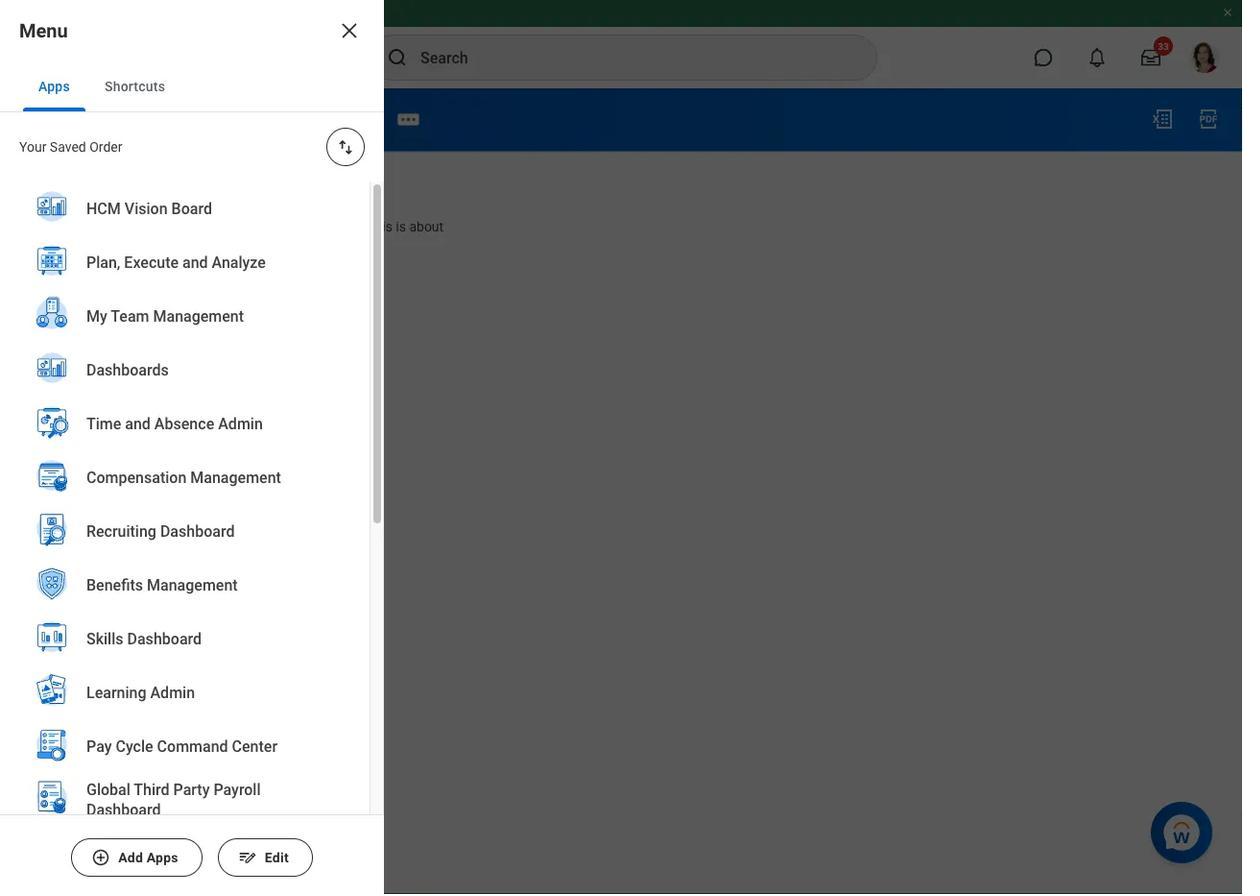Task type: vqa. For each thing, say whether or not it's contained in the screenshot.
Whatever
yes



Task type: describe. For each thing, give the bounding box(es) containing it.
about
[[410, 218, 444, 234]]

is
[[396, 218, 406, 234]]

my team management
[[86, 307, 244, 325]]

view printable version (pdf) image
[[1198, 108, 1221, 131]]

payroll inside view solution main content
[[126, 255, 167, 271]]

0 vertical spatial apps
[[38, 78, 70, 94]]

global third party payroll dashboard
[[86, 780, 261, 819]]

export to excel image
[[1152, 108, 1175, 131]]

recruiting dashboard link
[[23, 504, 347, 560]]

management for benefits management
[[147, 576, 238, 594]]

analyze
[[212, 253, 266, 271]]

center
[[232, 737, 278, 755]]

dashboard inside global third party payroll dashboard
[[86, 801, 161, 819]]

skills dashboard link
[[23, 612, 347, 668]]

description
[[38, 218, 107, 234]]

recruiting dashboard
[[86, 522, 235, 540]]

dashboard for skills dashboard
[[127, 629, 202, 648]]

1 vertical spatial apps
[[147, 850, 178, 866]]

absence
[[154, 414, 214, 432]]

list inside global navigation dialog
[[0, 182, 370, 894]]

plan, execute and analyze
[[86, 253, 266, 271]]

0 vertical spatial admin
[[218, 414, 263, 432]]

skills dashboard
[[86, 629, 202, 648]]

global navigation dialog
[[0, 0, 384, 894]]

dashboards
[[86, 360, 169, 379]]

this
[[371, 218, 393, 234]]

edit
[[265, 850, 289, 866]]

sort image
[[336, 137, 355, 157]]

tab list containing apps
[[0, 61, 384, 112]]

management for compensation management
[[190, 468, 281, 486]]

global
[[86, 780, 130, 799]]

edit button
[[218, 838, 313, 877]]

of
[[297, 218, 310, 234]]

expense report approvals link
[[204, 111, 383, 129]]

search image
[[386, 46, 409, 69]]

compensation management
[[86, 468, 281, 486]]

learning admin link
[[23, 666, 347, 721]]

your
[[19, 139, 46, 155]]

command
[[157, 737, 228, 755]]

time
[[86, 414, 121, 432]]

view solution
[[38, 105, 181, 133]]

and for account
[[220, 218, 242, 234]]

0 horizontal spatial and
[[125, 414, 151, 432]]

and for execute
[[183, 253, 208, 271]]

order
[[89, 139, 122, 155]]

benefits management
[[86, 576, 238, 594]]

learning admin
[[86, 683, 195, 701]]

party
[[173, 780, 210, 799]]

expert account and analysis of whatever this is about
[[126, 218, 444, 234]]

tags
[[38, 255, 67, 271]]

execute
[[124, 253, 179, 271]]

whatever
[[313, 218, 367, 234]]

expert
[[126, 218, 165, 234]]

0 horizontal spatial admin
[[150, 683, 195, 701]]

title
[[38, 181, 65, 197]]

hcm vision board link
[[23, 182, 347, 237]]

menu
[[19, 19, 68, 42]]



Task type: locate. For each thing, give the bounding box(es) containing it.
board
[[172, 199, 212, 217]]

hcm vision board
[[86, 199, 212, 217]]

shortcuts button
[[89, 61, 181, 111]]

inbox large image
[[1142, 48, 1161, 67]]

management down recruiting dashboard link
[[147, 576, 238, 594]]

compensation
[[86, 468, 187, 486]]

management down interface
[[153, 307, 244, 325]]

compensation management link
[[23, 450, 347, 506]]

apps up 'view'
[[38, 78, 70, 94]]

payroll
[[126, 255, 167, 271], [214, 780, 261, 799]]

2 horizontal spatial and
[[220, 218, 242, 234]]

x image
[[338, 19, 361, 42]]

1 vertical spatial payroll
[[214, 780, 261, 799]]

payroll interface element
[[126, 252, 224, 271]]

plan,
[[86, 253, 120, 271]]

dashboards link
[[23, 343, 347, 399]]

management inside benefits management link
[[147, 576, 238, 594]]

0 vertical spatial payroll
[[126, 255, 167, 271]]

expense report approvals
[[204, 111, 383, 129]]

skills
[[86, 629, 123, 648]]

add apps button
[[71, 838, 202, 877]]

team
[[111, 307, 149, 325]]

1 horizontal spatial admin
[[218, 414, 263, 432]]

list
[[0, 182, 370, 894]]

view solution main content
[[0, 88, 1244, 291]]

pay cycle command center
[[86, 737, 278, 755]]

0 vertical spatial management
[[153, 307, 244, 325]]

recruiting
[[86, 522, 156, 540]]

cycle
[[116, 737, 153, 755]]

time and absence admin
[[86, 414, 263, 432]]

payroll inside global third party payroll dashboard
[[214, 780, 261, 799]]

0 vertical spatial and
[[220, 218, 242, 234]]

pay
[[86, 737, 112, 755]]

management inside my team management link
[[153, 307, 244, 325]]

notifications large image
[[1088, 48, 1107, 67]]

2 vertical spatial management
[[147, 576, 238, 594]]

apps right "add"
[[147, 850, 178, 866]]

solution
[[95, 105, 181, 133]]

time and absence admin link
[[23, 397, 347, 452]]

close environment banner image
[[1223, 7, 1234, 18]]

tab list
[[0, 61, 384, 112]]

plus circle image
[[91, 848, 111, 867]]

benefits
[[86, 576, 143, 594]]

dashboard down benefits management
[[127, 629, 202, 648]]

1 horizontal spatial and
[[183, 253, 208, 271]]

2 vertical spatial dashboard
[[86, 801, 161, 819]]

management
[[153, 307, 244, 325], [190, 468, 281, 486], [147, 576, 238, 594]]

1 vertical spatial and
[[183, 253, 208, 271]]

hcm
[[86, 199, 121, 217]]

expense
[[204, 111, 262, 129]]

payroll down expert
[[126, 255, 167, 271]]

dashboard
[[160, 522, 235, 540], [127, 629, 202, 648], [86, 801, 161, 819]]

1 vertical spatial dashboard
[[127, 629, 202, 648]]

saved
[[50, 139, 86, 155]]

1 horizontal spatial apps
[[147, 850, 178, 866]]

and inside view solution main content
[[220, 218, 242, 234]]

dashboard down compensation management link
[[160, 522, 235, 540]]

1 horizontal spatial payroll
[[214, 780, 261, 799]]

text edit image
[[238, 848, 257, 867]]

list containing hcm vision board
[[0, 182, 370, 894]]

my
[[86, 307, 107, 325]]

0 horizontal spatial apps
[[38, 78, 70, 94]]

0 horizontal spatial payroll
[[126, 255, 167, 271]]

1 vertical spatial admin
[[150, 683, 195, 701]]

view
[[38, 105, 89, 133]]

benefits management link
[[23, 558, 347, 614]]

shortcuts
[[105, 78, 165, 94]]

dashboard for recruiting dashboard
[[160, 522, 235, 540]]

admin down skills dashboard link at the bottom left of the page
[[150, 683, 195, 701]]

banner
[[0, 0, 1244, 88]]

and
[[220, 218, 242, 234], [183, 253, 208, 271], [125, 414, 151, 432]]

third
[[134, 780, 170, 799]]

2 vertical spatial and
[[125, 414, 151, 432]]

add
[[118, 850, 143, 866]]

payroll interface
[[126, 255, 224, 271]]

dashboard down global
[[86, 801, 161, 819]]

pay cycle command center link
[[23, 719, 347, 775]]

approvals
[[315, 111, 383, 129]]

admin
[[218, 414, 263, 432], [150, 683, 195, 701]]

0 vertical spatial dashboard
[[160, 522, 235, 540]]

payroll right party at the left bottom
[[214, 780, 261, 799]]

management down time and absence admin link
[[190, 468, 281, 486]]

admin right absence at top left
[[218, 414, 263, 432]]

1 vertical spatial management
[[190, 468, 281, 486]]

analysis
[[245, 218, 294, 234]]

interface
[[170, 255, 224, 271]]

plan, execute and analyze link
[[23, 235, 347, 291]]

my team management link
[[23, 289, 347, 345]]

learning
[[86, 683, 146, 701]]

add apps
[[118, 850, 178, 866]]

management inside compensation management link
[[190, 468, 281, 486]]

your saved order
[[19, 139, 122, 155]]

profile logan mcneil element
[[1178, 36, 1232, 79]]

and inside "link"
[[183, 253, 208, 271]]

apps
[[38, 78, 70, 94], [147, 850, 178, 866]]

report
[[265, 111, 311, 129]]

vision
[[125, 199, 168, 217]]

account
[[168, 218, 216, 234]]

apps button
[[23, 61, 85, 111]]



